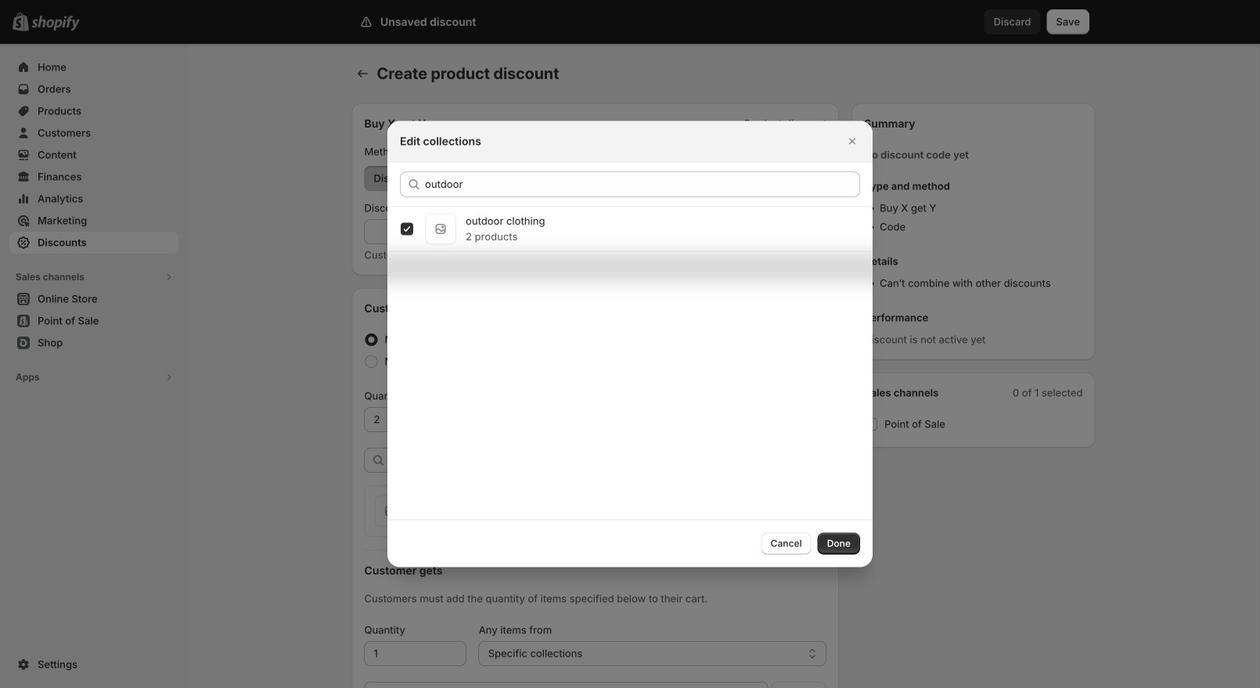 Task type: vqa. For each thing, say whether or not it's contained in the screenshot.
Search collections text box at the top of page
yes



Task type: locate. For each thing, give the bounding box(es) containing it.
Search collections text field
[[425, 172, 860, 197]]

dialog
[[0, 121, 1260, 567]]

shopify image
[[31, 15, 80, 31]]



